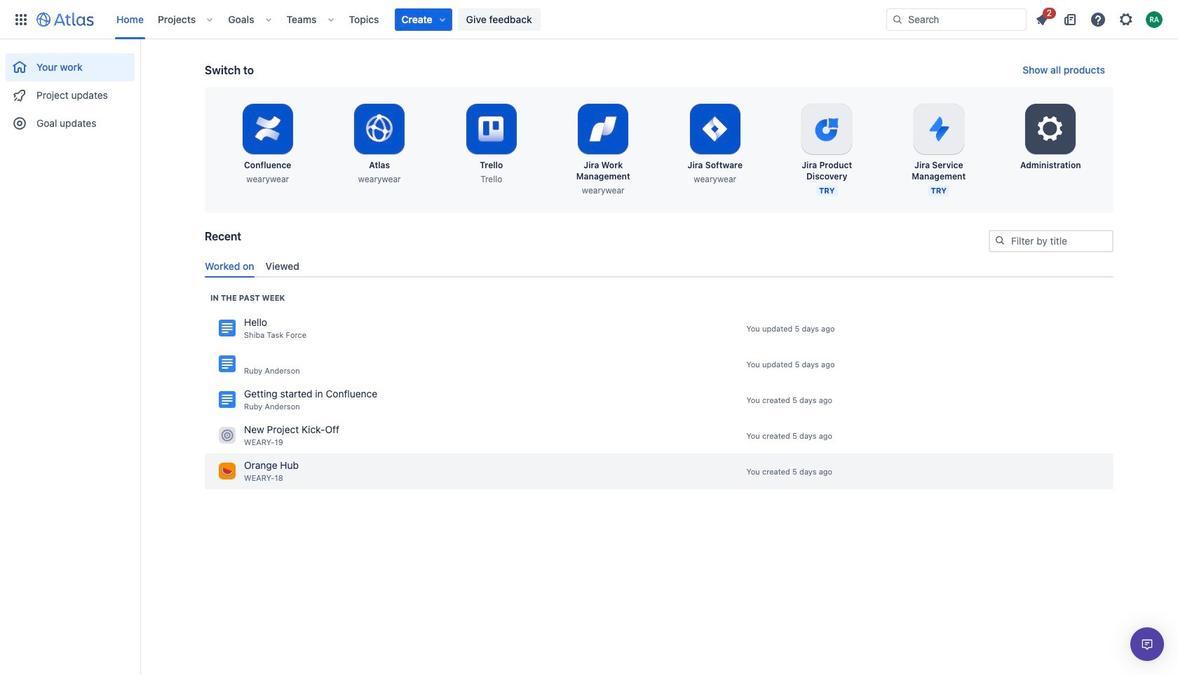 Task type: locate. For each thing, give the bounding box(es) containing it.
1 confluence image from the top
[[219, 356, 236, 373]]

group
[[6, 39, 135, 142]]

confluence image
[[219, 320, 236, 337]]

heading
[[211, 292, 285, 304]]

townsquare image
[[219, 428, 236, 444]]

settings image
[[1034, 112, 1068, 146]]

switch to... image
[[13, 11, 29, 28]]

open intercom messenger image
[[1140, 636, 1156, 653]]

0 vertical spatial confluence image
[[219, 356, 236, 373]]

settings image
[[1118, 11, 1135, 28]]

tab list
[[199, 254, 1120, 278]]

Filter by title field
[[991, 232, 1113, 251]]

top element
[[8, 0, 887, 39]]

confluence image down confluence icon
[[219, 356, 236, 373]]

confluence image up townsquare image
[[219, 392, 236, 409]]

search image
[[893, 14, 904, 25]]

search image
[[995, 235, 1006, 246]]

confluence image
[[219, 356, 236, 373], [219, 392, 236, 409]]

2 confluence image from the top
[[219, 392, 236, 409]]

banner
[[0, 0, 1179, 39]]

1 vertical spatial confluence image
[[219, 392, 236, 409]]

None search field
[[887, 8, 1027, 31]]



Task type: vqa. For each thing, say whether or not it's contained in the screenshot.
add a follower IMAGE
no



Task type: describe. For each thing, give the bounding box(es) containing it.
account image
[[1147, 11, 1163, 28]]

notifications image
[[1034, 11, 1051, 28]]

townsquare image
[[219, 463, 236, 480]]

help image
[[1090, 11, 1107, 28]]

Search field
[[887, 8, 1027, 31]]



